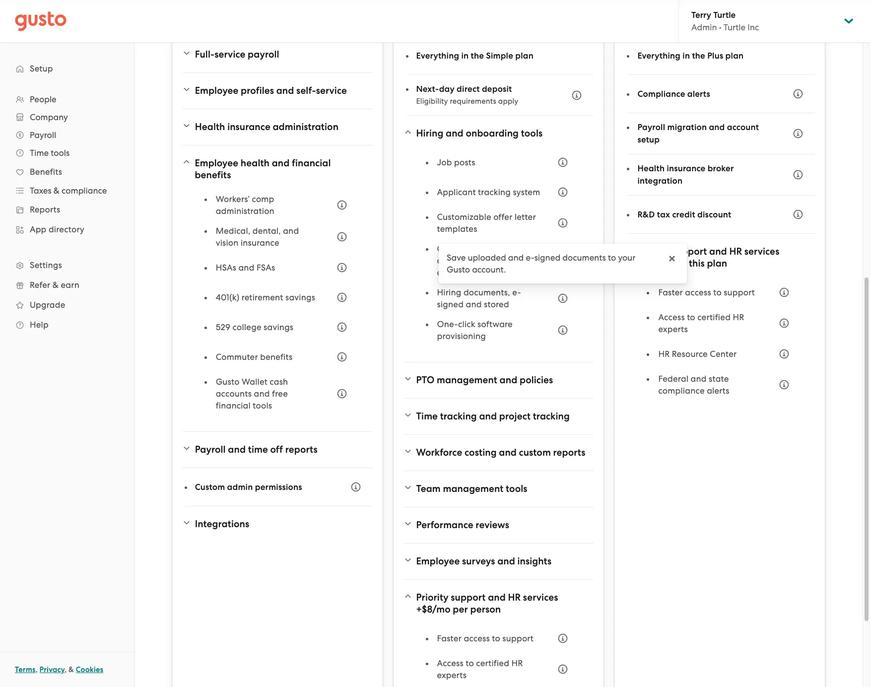 Task type: describe. For each thing, give the bounding box(es) containing it.
to inside save uploaded and e-signed documents to your gusto account.
[[608, 253, 616, 263]]

hr inside priority support and hr services included in this plan
[[730, 246, 743, 257]]

priority support and hr services included in this plan
[[638, 246, 780, 269]]

and inside medical, dental, and vision insurance
[[283, 226, 299, 236]]

savings for 529 college savings
[[264, 322, 294, 332]]

plus
[[708, 50, 724, 61]]

in inside priority support and hr services included in this plan
[[679, 258, 687, 269]]

everything in the simple plan
[[416, 50, 534, 61]]

policies
[[520, 374, 553, 386]]

signed inside save uploaded and e-signed documents to your gusto account.
[[535, 253, 561, 263]]

click
[[458, 319, 476, 329]]

in for plus
[[683, 50, 690, 61]]

requirements
[[450, 97, 497, 106]]

hiring documents, e- signed and stored
[[437, 288, 521, 309]]

customizable offer letter templates
[[437, 212, 536, 234]]

insurance for administration
[[228, 121, 271, 133]]

provisioning
[[437, 331, 486, 341]]

and left policies
[[500, 374, 518, 386]]

and left time
[[228, 444, 246, 455]]

custom
[[195, 482, 225, 492]]

setup
[[30, 64, 53, 74]]

health for health insurance administration
[[195, 121, 225, 133]]

payroll and time off reports
[[195, 444, 318, 455]]

reports for workforce costing and custom reports
[[554, 447, 586, 458]]

onboarding inside hiring and onboarding tools dropdown button
[[466, 128, 519, 139]]

dental,
[[253, 226, 281, 236]]

comp
[[252, 194, 274, 204]]

priority for priority support and hr services included in this plan
[[638, 246, 670, 257]]

2 , from the left
[[65, 666, 67, 674]]

commuter benefits
[[216, 352, 293, 362]]

fsas
[[257, 263, 275, 273]]

list containing workers' comp administration
[[205, 193, 353, 420]]

save uploaded and e-signed documents to your gusto account.
[[447, 253, 636, 275]]

customizable for templates
[[437, 212, 492, 222]]

time tracking and project tracking
[[416, 411, 570, 422]]

home image
[[15, 11, 67, 31]]

and inside priority support and hr services +$8/mo per person
[[488, 592, 506, 603]]

administration for insurance
[[273, 121, 339, 133]]

settings
[[30, 260, 62, 270]]

2 vertical spatial &
[[69, 666, 74, 674]]

time tools button
[[10, 144, 124, 162]]

reports for payroll and time off reports
[[285, 444, 318, 455]]

admin
[[692, 22, 717, 32]]

plan for everything in the simple plan
[[516, 50, 534, 61]]

earn
[[61, 280, 79, 290]]

payroll for payroll migration and account setup
[[638, 122, 666, 133]]

insights
[[518, 556, 552, 567]]

included
[[638, 258, 677, 269]]

one-
[[437, 319, 458, 329]]

checklist
[[437, 256, 471, 266]]

employee for employee health and financial benefits
[[195, 157, 238, 169]]

people
[[30, 94, 56, 104]]

and inside employee health and financial benefits
[[272, 157, 290, 169]]

time
[[248, 444, 268, 455]]

terry turtle admin • turtle inc
[[692, 10, 760, 32]]

software
[[478, 319, 513, 329]]

refer
[[30, 280, 50, 290]]

center
[[710, 349, 737, 359]]

time for time tracking and project tracking
[[416, 411, 438, 422]]

payroll for payroll and time off reports
[[195, 444, 226, 455]]

dialog main content element
[[439, 244, 687, 284]]

federal and state compliance alerts
[[659, 374, 730, 396]]

benefits link
[[10, 163, 124, 181]]

compliance
[[638, 89, 686, 99]]

and inside payroll migration and account setup
[[709, 122, 725, 133]]

payroll migration and account setup
[[638, 122, 760, 145]]

+$8/mo
[[416, 604, 451, 615]]

0 horizontal spatial access to certified hr experts
[[437, 659, 523, 680]]

account.
[[472, 265, 506, 275]]

and up job posts in the top right of the page
[[446, 128, 464, 139]]

payroll
[[248, 49, 279, 60]]

529
[[216, 322, 231, 332]]

medical,
[[216, 226, 251, 236]]

wallet
[[242, 377, 268, 387]]

1 vertical spatial faster access to support
[[437, 634, 534, 644]]

custom admin permissions
[[195, 482, 302, 492]]

1 vertical spatial experts
[[437, 671, 467, 680]]

migration
[[668, 122, 707, 133]]

accounts
[[216, 389, 252, 399]]

0 vertical spatial alerts
[[688, 89, 711, 99]]

priority for priority support and hr services +$8/mo per person
[[416, 592, 449, 603]]

and inside federal and state compliance alerts
[[691, 374, 707, 384]]

1 vertical spatial turtle
[[724, 22, 746, 32]]

system
[[513, 187, 541, 197]]

onboarding inside customizable onboarding checklist for employees and managers
[[494, 244, 541, 254]]

company
[[30, 112, 68, 122]]

next-
[[416, 84, 439, 94]]

profiles
[[241, 85, 274, 96]]

employee for employee profiles and self-service
[[195, 85, 239, 96]]

list containing job posts
[[426, 151, 574, 350]]

employee surveys and insights
[[416, 556, 552, 567]]

and inside priority support and hr services included in this plan
[[710, 246, 728, 257]]

services for priority support and hr services +$8/mo per person
[[523, 592, 559, 603]]

savings for 401(k) retirement savings
[[286, 293, 315, 302]]

customizable onboarding checklist for employees and managers
[[437, 244, 541, 278]]

plan inside priority support and hr services included in this plan
[[707, 258, 728, 269]]

workforce costing and custom reports
[[416, 447, 586, 458]]

the for plus
[[693, 50, 706, 61]]

integrations button
[[182, 513, 373, 536]]

apply
[[499, 97, 519, 106]]

full-service payroll
[[195, 49, 279, 60]]

and inside save uploaded and e-signed documents to your gusto account.
[[508, 253, 524, 263]]

tools inside dropdown button
[[521, 128, 543, 139]]

support inside priority support and hr services +$8/mo per person
[[451, 592, 486, 603]]

terms , privacy , & cookies
[[15, 666, 103, 674]]

workforce costing and custom reports button
[[404, 441, 594, 465]]

broker
[[708, 163, 734, 174]]

employee surveys and insights button
[[404, 550, 594, 574]]

employee health and financial benefits
[[195, 157, 331, 181]]

reports link
[[10, 201, 124, 219]]

self-
[[297, 85, 316, 96]]

workforce
[[416, 447, 463, 458]]

gusto inside save uploaded and e-signed documents to your gusto account.
[[447, 265, 470, 275]]

benefits inside employee health and financial benefits
[[195, 169, 231, 181]]

& for earn
[[53, 280, 59, 290]]

integration
[[638, 176, 683, 186]]

priority support and hr services +$8/mo per person
[[416, 592, 559, 615]]

and left 'custom'
[[499, 447, 517, 458]]

and left project
[[480, 411, 497, 422]]

vision
[[216, 238, 239, 248]]

customizable for for
[[437, 244, 492, 254]]

and inside the gusto wallet cash accounts and free financial tools
[[254, 389, 270, 399]]

support down priority support and hr services +$8/mo per person
[[503, 634, 534, 644]]

1 , from the left
[[36, 666, 38, 674]]

0 horizontal spatial certified
[[476, 659, 510, 669]]

applicant
[[437, 187, 476, 197]]

the for simple
[[471, 50, 484, 61]]

payroll and time off reports button
[[182, 438, 373, 462]]

0 vertical spatial experts
[[659, 324, 688, 334]]

time tools
[[30, 148, 70, 158]]

0 vertical spatial access to certified hr experts
[[659, 312, 745, 334]]

help link
[[10, 316, 124, 334]]

financial inside employee health and financial benefits
[[292, 157, 331, 169]]

support inside priority support and hr services included in this plan
[[673, 246, 707, 257]]

your
[[619, 253, 636, 263]]

surveys
[[462, 556, 495, 567]]

insurance inside medical, dental, and vision insurance
[[241, 238, 280, 248]]

1 horizontal spatial access
[[686, 288, 712, 298]]

signed inside hiring documents, e- signed and stored
[[437, 300, 464, 309]]



Task type: locate. For each thing, give the bounding box(es) containing it.
company button
[[10, 108, 124, 126]]

0 horizontal spatial payroll
[[30, 130, 56, 140]]

1 vertical spatial signed
[[437, 300, 464, 309]]

0 horizontal spatial service
[[215, 49, 246, 60]]

0 vertical spatial service
[[215, 49, 246, 60]]

0 vertical spatial savings
[[286, 293, 315, 302]]

retirement
[[242, 293, 283, 302]]

compliance inside federal and state compliance alerts
[[659, 386, 705, 396]]

0 horizontal spatial signed
[[437, 300, 464, 309]]

0 vertical spatial insurance
[[228, 121, 271, 133]]

savings right retirement
[[286, 293, 315, 302]]

payroll inside payroll migration and account setup
[[638, 122, 666, 133]]

0 horizontal spatial gusto
[[216, 377, 240, 387]]

hiring inside hiring documents, e- signed and stored
[[437, 288, 462, 298]]

terms
[[15, 666, 36, 674]]

privacy
[[40, 666, 65, 674]]

managers
[[455, 268, 496, 278]]

integrations
[[195, 519, 249, 530]]

time up the benefits at the left top of the page
[[30, 148, 49, 158]]

uploaded
[[468, 253, 506, 263]]

1 horizontal spatial services
[[745, 246, 780, 257]]

tools inside dropdown button
[[51, 148, 70, 158]]

and left fsas
[[239, 263, 255, 273]]

& for compliance
[[54, 186, 60, 196]]

2 horizontal spatial tracking
[[533, 411, 570, 422]]

1 horizontal spatial gusto
[[447, 265, 470, 275]]

terry
[[692, 10, 712, 20]]

0 horizontal spatial reports
[[285, 444, 318, 455]]

tools
[[521, 128, 543, 139], [51, 148, 70, 158], [253, 401, 272, 411], [506, 483, 528, 495]]

directory
[[49, 225, 84, 234]]

0 vertical spatial services
[[745, 246, 780, 257]]

hiring for hiring documents, e- signed and stored
[[437, 288, 462, 298]]

services inside priority support and hr services +$8/mo per person
[[523, 592, 559, 603]]

2 customizable from the top
[[437, 244, 492, 254]]

financial inside the gusto wallet cash accounts and free financial tools
[[216, 401, 251, 411]]

faster access to support
[[659, 288, 755, 298], [437, 634, 534, 644]]

1 horizontal spatial health
[[638, 163, 665, 174]]

letter
[[515, 212, 536, 222]]

1 horizontal spatial the
[[693, 50, 706, 61]]

time for time tools
[[30, 148, 49, 158]]

support up per
[[451, 592, 486, 603]]

hiring inside hiring and onboarding tools dropdown button
[[416, 128, 444, 139]]

1 customizable from the top
[[437, 212, 492, 222]]

gusto up accounts
[[216, 377, 240, 387]]

faster access to support down this
[[659, 288, 755, 298]]

financial down health insurance administration dropdown button
[[292, 157, 331, 169]]

the left plus
[[693, 50, 706, 61]]

reports right off
[[285, 444, 318, 455]]

employee down "performance"
[[416, 556, 460, 567]]

and right health
[[272, 157, 290, 169]]

1 vertical spatial e-
[[513, 288, 521, 298]]

& right taxes
[[54, 186, 60, 196]]

priority inside priority support and hr services included in this plan
[[638, 246, 670, 257]]

0 vertical spatial administration
[[273, 121, 339, 133]]

offer
[[494, 212, 513, 222]]

setup link
[[10, 60, 124, 77]]

2 the from the left
[[693, 50, 706, 61]]

tracking up workforce
[[440, 411, 477, 422]]

service
[[215, 49, 246, 60], [316, 85, 347, 96]]

plan right this
[[707, 258, 728, 269]]

compliance alerts
[[638, 89, 711, 99]]

medical, dental, and vision insurance
[[216, 226, 299, 248]]

1 horizontal spatial service
[[316, 85, 347, 96]]

0 horizontal spatial the
[[471, 50, 484, 61]]

& left cookies button
[[69, 666, 74, 674]]

time inside dropdown button
[[30, 148, 49, 158]]

0 horizontal spatial faster
[[437, 634, 462, 644]]

in for simple
[[462, 50, 469, 61]]

off
[[270, 444, 283, 455]]

management down costing
[[443, 483, 504, 495]]

compliance inside dropdown button
[[62, 186, 107, 196]]

payroll down company
[[30, 130, 56, 140]]

e- right documents,
[[513, 288, 521, 298]]

1 vertical spatial priority
[[416, 592, 449, 603]]

in left plus
[[683, 50, 690, 61]]

1 horizontal spatial certified
[[698, 312, 731, 322]]

1 horizontal spatial ,
[[65, 666, 67, 674]]

0 vertical spatial e-
[[526, 253, 535, 263]]

financial down accounts
[[216, 401, 251, 411]]

0 vertical spatial faster
[[659, 288, 683, 298]]

documents
[[563, 253, 606, 263]]

r&d
[[638, 209, 655, 220]]

alerts down the state
[[707, 386, 730, 396]]

time inside dropdown button
[[416, 411, 438, 422]]

customizable up templates at the right
[[437, 212, 492, 222]]

0 horizontal spatial access
[[437, 659, 464, 669]]

experts
[[659, 324, 688, 334], [437, 671, 467, 680]]

tools inside dropdown button
[[506, 483, 528, 495]]

applicant tracking system
[[437, 187, 541, 197]]

and inside customizable onboarding checklist for employees and managers
[[437, 268, 453, 278]]

& inside dropdown button
[[54, 186, 60, 196]]

hiring down eligibility
[[416, 128, 444, 139]]

1 horizontal spatial compliance
[[659, 386, 705, 396]]

tracking right project
[[533, 411, 570, 422]]

customizable inside the customizable offer letter templates
[[437, 212, 492, 222]]

1 horizontal spatial time
[[416, 411, 438, 422]]

0 vertical spatial health
[[195, 121, 225, 133]]

and down the wallet
[[254, 389, 270, 399]]

•
[[720, 22, 722, 32]]

health inside health insurance broker integration
[[638, 163, 665, 174]]

2 horizontal spatial payroll
[[638, 122, 666, 133]]

0 horizontal spatial health
[[195, 121, 225, 133]]

and left the state
[[691, 374, 707, 384]]

employee inside employee health and financial benefits
[[195, 157, 238, 169]]

person
[[471, 604, 501, 615]]

0 vertical spatial onboarding
[[466, 128, 519, 139]]

workers' comp administration
[[216, 194, 275, 216]]

administration
[[273, 121, 339, 133], [216, 206, 275, 216]]

credit
[[673, 209, 696, 220]]

employee for employee surveys and insights
[[416, 556, 460, 567]]

1 the from the left
[[471, 50, 484, 61]]

1 horizontal spatial benefits
[[260, 352, 293, 362]]

1 vertical spatial gusto
[[216, 377, 240, 387]]

everything
[[416, 50, 460, 61], [638, 50, 681, 61]]

0 horizontal spatial access
[[464, 634, 490, 644]]

turtle
[[714, 10, 736, 20], [724, 22, 746, 32]]

faster down included
[[659, 288, 683, 298]]

e- down letter
[[526, 253, 535, 263]]

0 vertical spatial gusto
[[447, 265, 470, 275]]

and right surveys
[[498, 556, 516, 567]]

plan right plus
[[726, 50, 744, 61]]

administration for comp
[[216, 206, 275, 216]]

management
[[437, 374, 498, 386], [443, 483, 504, 495]]

job
[[437, 157, 452, 167]]

the left simple at the top of the page
[[471, 50, 484, 61]]

gusto inside the gusto wallet cash accounts and free financial tools
[[216, 377, 240, 387]]

payroll inside gusto navigation element
[[30, 130, 56, 140]]

1 vertical spatial customizable
[[437, 244, 492, 254]]

0 horizontal spatial time
[[30, 148, 49, 158]]

, left cookies
[[65, 666, 67, 674]]

1 vertical spatial management
[[443, 483, 504, 495]]

management inside dropdown button
[[443, 483, 504, 495]]

access down this
[[686, 288, 712, 298]]

hiring and onboarding tools button
[[404, 122, 594, 146]]

1 vertical spatial time
[[416, 411, 438, 422]]

insurance up health
[[228, 121, 271, 133]]

payroll for payroll
[[30, 130, 56, 140]]

support down priority support and hr services included in this plan
[[724, 288, 755, 298]]

0 horizontal spatial faster access to support
[[437, 634, 534, 644]]

529 college savings
[[216, 322, 294, 332]]

e- inside save uploaded and e-signed documents to your gusto account.
[[526, 253, 535, 263]]

discount
[[698, 209, 732, 220]]

services for priority support and hr services included in this plan
[[745, 246, 780, 257]]

payroll button
[[10, 126, 124, 144]]

workers'
[[216, 194, 250, 204]]

health insurance administration
[[195, 121, 339, 133]]

faster access to support down person
[[437, 634, 534, 644]]

0 vertical spatial faster access to support
[[659, 288, 755, 298]]

costing
[[465, 447, 497, 458]]

2 vertical spatial insurance
[[241, 238, 280, 248]]

the
[[471, 50, 484, 61], [693, 50, 706, 61]]

0 vertical spatial priority
[[638, 246, 670, 257]]

administration inside dropdown button
[[273, 121, 339, 133]]

health inside dropdown button
[[195, 121, 225, 133]]

gusto
[[447, 265, 470, 275], [216, 377, 240, 387]]

insurance down dental, at the left top of the page
[[241, 238, 280, 248]]

alerts up migration
[[688, 89, 711, 99]]

payroll up the custom
[[195, 444, 226, 455]]

0 vertical spatial access
[[686, 288, 712, 298]]

1 horizontal spatial payroll
[[195, 444, 226, 455]]

1 vertical spatial savings
[[264, 322, 294, 332]]

reports right 'custom'
[[554, 447, 586, 458]]

inc
[[748, 22, 760, 32]]

1 vertical spatial hiring
[[437, 288, 462, 298]]

taxes & compliance
[[30, 186, 107, 196]]

signed left documents
[[535, 253, 561, 263]]

1 horizontal spatial everything
[[638, 50, 681, 61]]

0 vertical spatial customizable
[[437, 212, 492, 222]]

and up person
[[488, 592, 506, 603]]

payroll
[[638, 122, 666, 133], [30, 130, 56, 140], [195, 444, 226, 455]]

certified
[[698, 312, 731, 322], [476, 659, 510, 669]]

insurance inside health insurance broker integration
[[667, 163, 706, 174]]

2 vertical spatial employee
[[416, 556, 460, 567]]

1 horizontal spatial faster
[[659, 288, 683, 298]]

access down person
[[464, 634, 490, 644]]

0 vertical spatial hiring
[[416, 128, 444, 139]]

employee down "full-"
[[195, 85, 239, 96]]

onboarding up employees
[[494, 244, 541, 254]]

0 vertical spatial time
[[30, 148, 49, 158]]

0 vertical spatial management
[[437, 374, 498, 386]]

this
[[689, 258, 705, 269]]

help
[[30, 320, 49, 330]]

performance
[[416, 520, 474, 531]]

1 horizontal spatial tracking
[[478, 187, 511, 197]]

full-service payroll button
[[182, 43, 373, 67]]

permissions
[[255, 482, 302, 492]]

1 vertical spatial access
[[464, 634, 490, 644]]

1 horizontal spatial e-
[[526, 253, 535, 263]]

0 horizontal spatial compliance
[[62, 186, 107, 196]]

hiring up one-
[[437, 288, 462, 298]]

services inside priority support and hr services included in this plan
[[745, 246, 780, 257]]

compliance down benefits "link"
[[62, 186, 107, 196]]

tracking up 'offer'
[[478, 187, 511, 197]]

employee profiles and self-service button
[[182, 79, 373, 103]]

1 horizontal spatial financial
[[292, 157, 331, 169]]

health for health insurance broker integration
[[638, 163, 665, 174]]

management inside dropdown button
[[437, 374, 498, 386]]

documents,
[[464, 288, 511, 298]]

hr inside priority support and hr services +$8/mo per person
[[508, 592, 521, 603]]

in up "direct"
[[462, 50, 469, 61]]

tools inside the gusto wallet cash accounts and free financial tools
[[253, 401, 272, 411]]

signed up one-
[[437, 300, 464, 309]]

1 vertical spatial financial
[[216, 401, 251, 411]]

list
[[0, 90, 134, 335], [426, 151, 574, 350], [205, 193, 353, 420], [648, 282, 796, 405], [426, 628, 574, 687]]

savings right college
[[264, 322, 294, 332]]

and left self-
[[276, 85, 294, 96]]

and down the discount
[[710, 246, 728, 257]]

employee left health
[[195, 157, 238, 169]]

everything up day
[[416, 50, 460, 61]]

health
[[241, 157, 270, 169]]

and down documents,
[[466, 300, 482, 309]]

job posts
[[437, 157, 476, 167]]

administration down workers' in the left top of the page
[[216, 206, 275, 216]]

insurance up integration
[[667, 163, 706, 174]]

1 vertical spatial alerts
[[707, 386, 730, 396]]

e- inside hiring documents, e- signed and stored
[[513, 288, 521, 298]]

0 horizontal spatial priority
[[416, 592, 449, 603]]

employee health and financial benefits button
[[182, 151, 373, 187]]

employees
[[487, 256, 530, 266]]

insurance inside health insurance administration dropdown button
[[228, 121, 271, 133]]

administration down self-
[[273, 121, 339, 133]]

and
[[276, 85, 294, 96], [709, 122, 725, 133], [446, 128, 464, 139], [272, 157, 290, 169], [283, 226, 299, 236], [710, 246, 728, 257], [508, 253, 524, 263], [239, 263, 255, 273], [437, 268, 453, 278], [466, 300, 482, 309], [691, 374, 707, 384], [500, 374, 518, 386], [254, 389, 270, 399], [480, 411, 497, 422], [228, 444, 246, 455], [499, 447, 517, 458], [498, 556, 516, 567], [488, 592, 506, 603]]

team management tools button
[[404, 477, 594, 501]]

benefits
[[30, 167, 62, 177]]

list containing people
[[0, 90, 134, 335]]

insurance for broker
[[667, 163, 706, 174]]

hsas
[[216, 263, 236, 273]]

0 vertical spatial access
[[659, 312, 685, 322]]

0 horizontal spatial e-
[[513, 288, 521, 298]]

faster down per
[[437, 634, 462, 644]]

hsas and fsas
[[216, 263, 275, 273]]

plan right simple at the top of the page
[[516, 50, 534, 61]]

and inside hiring documents, e- signed and stored
[[466, 300, 482, 309]]

tracking for time
[[440, 411, 477, 422]]

1 vertical spatial certified
[[476, 659, 510, 669]]

1 vertical spatial access
[[437, 659, 464, 669]]

management for pto
[[437, 374, 498, 386]]

time tracking and project tracking button
[[404, 405, 594, 429]]

and right dental, at the left top of the page
[[283, 226, 299, 236]]

1 horizontal spatial reports
[[554, 447, 586, 458]]

everything for everything in the plus plan
[[638, 50, 681, 61]]

alerts
[[688, 89, 711, 99], [707, 386, 730, 396]]

customizable up checklist
[[437, 244, 492, 254]]

2 everything from the left
[[638, 50, 681, 61]]

simple
[[486, 50, 514, 61]]

refer & earn link
[[10, 276, 124, 294]]

time down pto
[[416, 411, 438, 422]]

reports
[[30, 205, 60, 215]]

turtle right •
[[724, 22, 746, 32]]

1 horizontal spatial experts
[[659, 324, 688, 334]]

1 vertical spatial service
[[316, 85, 347, 96]]

pto management and policies
[[416, 374, 553, 386]]

customizable inside customizable onboarding checklist for employees and managers
[[437, 244, 492, 254]]

management right pto
[[437, 374, 498, 386]]

0 vertical spatial employee
[[195, 85, 239, 96]]

gusto down the save
[[447, 265, 470, 275]]

0 vertical spatial turtle
[[714, 10, 736, 20]]

tracking for applicant
[[478, 187, 511, 197]]

privacy link
[[40, 666, 65, 674]]

hiring for hiring and onboarding tools
[[416, 128, 444, 139]]

employee profiles and self-service
[[195, 85, 347, 96]]

priority up included
[[638, 246, 670, 257]]

1 vertical spatial faster
[[437, 634, 462, 644]]

everything up compliance
[[638, 50, 681, 61]]

access to certified hr experts
[[659, 312, 745, 334], [437, 659, 523, 680]]

performance reviews button
[[404, 514, 594, 537]]

priority inside priority support and hr services +$8/mo per person
[[416, 592, 449, 603]]

hiring and onboarding tools
[[416, 128, 543, 139]]

support up this
[[673, 246, 707, 257]]

gusto navigation element
[[0, 43, 134, 351]]

gusto wallet cash accounts and free financial tools
[[216, 377, 288, 411]]

settings link
[[10, 256, 124, 274]]

0 vertical spatial signed
[[535, 253, 561, 263]]

team management tools
[[416, 483, 528, 495]]

1 vertical spatial services
[[523, 592, 559, 603]]

1 horizontal spatial access to certified hr experts
[[659, 312, 745, 334]]

benefits up cash
[[260, 352, 293, 362]]

0 vertical spatial compliance
[[62, 186, 107, 196]]

and left account
[[709, 122, 725, 133]]

per
[[453, 604, 468, 615]]

priority up the +$8/mo
[[416, 592, 449, 603]]

0 horizontal spatial financial
[[216, 401, 251, 411]]

0 horizontal spatial tracking
[[440, 411, 477, 422]]

and down checklist
[[437, 268, 453, 278]]

1 vertical spatial insurance
[[667, 163, 706, 174]]

1 vertical spatial employee
[[195, 157, 238, 169]]

1 vertical spatial health
[[638, 163, 665, 174]]

1 vertical spatial onboarding
[[494, 244, 541, 254]]

0 vertical spatial financial
[[292, 157, 331, 169]]

management for team
[[443, 483, 504, 495]]

& left earn
[[53, 280, 59, 290]]

1 vertical spatial benefits
[[260, 352, 293, 362]]

1 horizontal spatial faster access to support
[[659, 288, 755, 298]]

compliance down federal
[[659, 386, 705, 396]]

resource
[[672, 349, 708, 359]]

upgrade
[[30, 300, 65, 310]]

1 horizontal spatial access
[[659, 312, 685, 322]]

401(k)
[[216, 293, 240, 302]]

1 vertical spatial compliance
[[659, 386, 705, 396]]

turtle up •
[[714, 10, 736, 20]]

onboarding down apply
[[466, 128, 519, 139]]

0 horizontal spatial benefits
[[195, 169, 231, 181]]

employee
[[195, 85, 239, 96], [195, 157, 238, 169], [416, 556, 460, 567]]

benefits up workers' in the left top of the page
[[195, 169, 231, 181]]

0 vertical spatial certified
[[698, 312, 731, 322]]

1 everything from the left
[[416, 50, 460, 61]]

, left privacy link
[[36, 666, 38, 674]]

payroll up 'setup'
[[638, 122, 666, 133]]

terms link
[[15, 666, 36, 674]]

alerts inside federal and state compliance alerts
[[707, 386, 730, 396]]

hr resource center
[[659, 349, 737, 359]]

0 vertical spatial benefits
[[195, 169, 231, 181]]

benefits
[[195, 169, 231, 181], [260, 352, 293, 362]]

people button
[[10, 90, 124, 108]]

upgrade link
[[10, 296, 124, 314]]

0 horizontal spatial ,
[[36, 666, 38, 674]]

plan for everything in the plus plan
[[726, 50, 744, 61]]

in left this
[[679, 258, 687, 269]]

and right the uploaded
[[508, 253, 524, 263]]

everything for everything in the simple plan
[[416, 50, 460, 61]]



Task type: vqa. For each thing, say whether or not it's contained in the screenshot.
Performance reviews
yes



